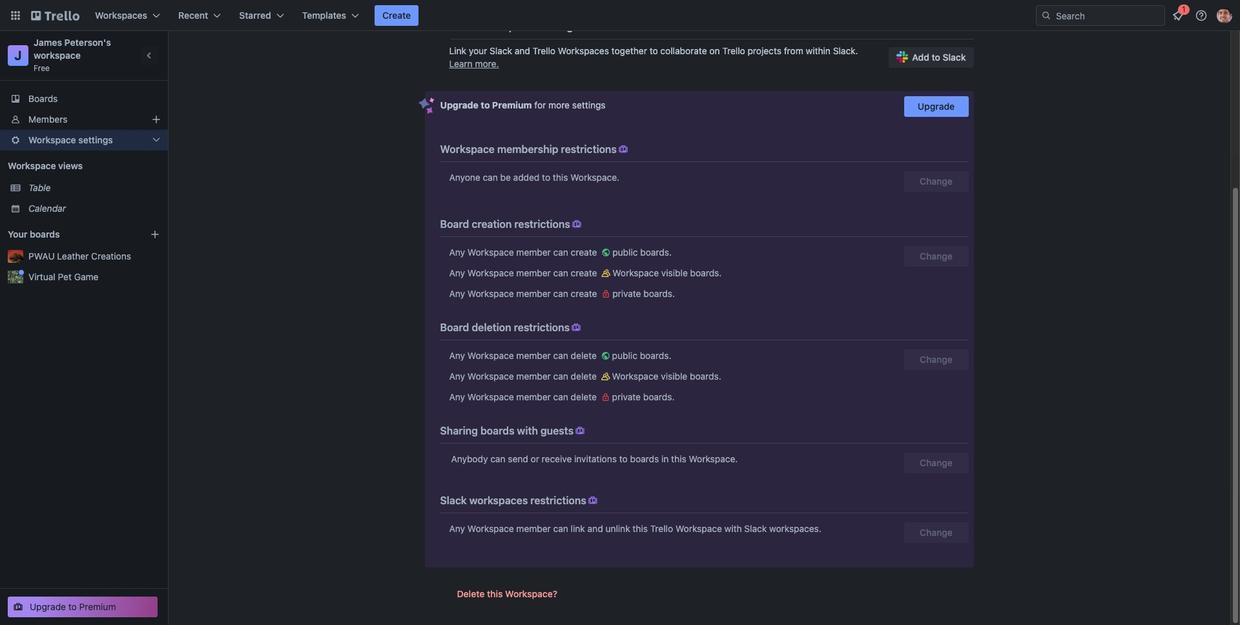 Task type: vqa. For each thing, say whether or not it's contained in the screenshot.
'Add a card' button
no



Task type: locate. For each thing, give the bounding box(es) containing it.
1 horizontal spatial settings
[[573, 100, 606, 111]]

0 vertical spatial premium
[[492, 100, 532, 111]]

3 change link from the top
[[905, 453, 969, 474]]

workspaces for linking
[[480, 21, 539, 32]]

0 vertical spatial board
[[440, 218, 470, 230]]

deletion
[[472, 322, 512, 334]]

1 horizontal spatial workspaces
[[558, 45, 609, 56]]

slack inside link your slack and trello workspaces together to collaborate on trello projects from within slack. learn more.
[[490, 45, 513, 56]]

on
[[710, 45, 720, 56]]

boards left in
[[631, 454, 659, 465]]

2 visible from the top
[[661, 371, 688, 382]]

trello
[[533, 45, 556, 56], [723, 45, 746, 56], [651, 524, 674, 535]]

public for board creation restrictions
[[613, 247, 638, 258]]

public
[[613, 247, 638, 258], [613, 350, 638, 361]]

leather
[[57, 251, 89, 262]]

1 change from the top
[[920, 176, 953, 187]]

1 vertical spatial workspace.
[[689, 454, 738, 465]]

0 horizontal spatial workspaces
[[95, 10, 147, 21]]

private boards. for board creation restrictions
[[613, 288, 675, 299]]

1 vertical spatial workspaces
[[470, 495, 528, 507]]

visible
[[662, 268, 688, 279], [661, 371, 688, 382]]

change
[[920, 176, 953, 187], [920, 251, 953, 262], [920, 354, 953, 365], [920, 458, 953, 469], [920, 527, 953, 538]]

1 delete from the top
[[571, 350, 597, 361]]

change link
[[905, 246, 969, 267], [905, 350, 969, 370], [905, 453, 969, 474], [905, 523, 969, 544]]

trello right unlink at the bottom of the page
[[651, 524, 674, 535]]

0 vertical spatial workspaces
[[95, 10, 147, 21]]

restrictions down anyone can be added to this workspace.
[[515, 218, 571, 230]]

1 vertical spatial workspace visible boards.
[[613, 371, 722, 382]]

1 vertical spatial settings
[[78, 134, 113, 145]]

slack right add
[[943, 52, 967, 63]]

boards
[[30, 229, 60, 240], [481, 425, 515, 437], [631, 454, 659, 465]]

1 vertical spatial with
[[725, 524, 742, 535]]

1 vertical spatial public
[[613, 350, 638, 361]]

and right 'link'
[[588, 524, 603, 535]]

5 any from the top
[[450, 371, 465, 382]]

visible for board deletion restrictions
[[661, 371, 688, 382]]

within
[[806, 45, 831, 56]]

1 vertical spatial visible
[[661, 371, 688, 382]]

change for board creation restrictions
[[920, 251, 953, 262]]

delete
[[571, 350, 597, 361], [571, 371, 597, 382], [571, 392, 597, 403]]

upgrade for upgrade to premium
[[30, 602, 66, 613]]

sm image
[[570, 321, 583, 334], [600, 350, 613, 363], [600, 370, 613, 383], [600, 391, 613, 404], [587, 494, 600, 507]]

with up or
[[517, 425, 538, 437]]

1 vertical spatial any workspace member can delete
[[450, 371, 600, 382]]

2 vertical spatial boards
[[631, 454, 659, 465]]

2 any workspace member can delete from the top
[[450, 371, 600, 382]]

0 vertical spatial public
[[613, 247, 638, 258]]

change button
[[905, 171, 969, 192]]

0 vertical spatial private
[[613, 288, 641, 299]]

settings inside dropdown button
[[78, 134, 113, 145]]

change inside button
[[920, 176, 953, 187]]

your boards with 2 items element
[[8, 227, 131, 242]]

2 horizontal spatial upgrade
[[918, 101, 955, 112]]

5 member from the top
[[517, 371, 551, 382]]

0 horizontal spatial and
[[515, 45, 531, 56]]

1 any workspace member can delete from the top
[[450, 350, 600, 361]]

board left deletion
[[440, 322, 470, 334]]

1 change link from the top
[[905, 246, 969, 267]]

james
[[34, 37, 62, 48]]

1 horizontal spatial workspace.
[[689, 454, 738, 465]]

3 any workspace member can create from the top
[[450, 288, 600, 299]]

2 any from the top
[[450, 268, 465, 279]]

3 any from the top
[[450, 288, 465, 299]]

0 vertical spatial settings
[[573, 100, 606, 111]]

3 delete from the top
[[571, 392, 597, 403]]

0 vertical spatial private boards.
[[613, 288, 675, 299]]

with left workspaces.
[[725, 524, 742, 535]]

settings
[[573, 100, 606, 111], [78, 134, 113, 145]]

workspaces down send
[[470, 495, 528, 507]]

1 vertical spatial private boards.
[[613, 392, 675, 403]]

change link for sharing boards with guests
[[905, 453, 969, 474]]

restrictions for slack workspaces restrictions
[[531, 495, 587, 507]]

public boards.
[[613, 247, 672, 258], [613, 350, 672, 361]]

1 board from the top
[[440, 218, 470, 230]]

0 vertical spatial boards
[[30, 229, 60, 240]]

slack left workspaces.
[[745, 524, 767, 535]]

workspace.
[[571, 172, 620, 183], [689, 454, 738, 465]]

upgrade inside button
[[918, 101, 955, 112]]

learn more. link
[[450, 58, 499, 69]]

j
[[14, 48, 22, 63]]

workspaces up the your
[[480, 21, 539, 32]]

this right in
[[672, 454, 687, 465]]

create for workspace visible boards.
[[571, 268, 597, 279]]

3 member from the top
[[517, 288, 551, 299]]

slack up more.
[[490, 45, 513, 56]]

board for board deletion restrictions
[[440, 322, 470, 334]]

0 vertical spatial visible
[[662, 268, 688, 279]]

restrictions
[[561, 143, 617, 155], [515, 218, 571, 230], [514, 322, 570, 334], [531, 495, 587, 507]]

1 horizontal spatial boards
[[481, 425, 515, 437]]

3 create from the top
[[571, 288, 597, 299]]

create
[[571, 247, 597, 258], [571, 268, 597, 279], [571, 288, 597, 299]]

1 vertical spatial public boards.
[[613, 350, 672, 361]]

2 vertical spatial delete
[[571, 392, 597, 403]]

1 member from the top
[[517, 247, 551, 258]]

2 delete from the top
[[571, 371, 597, 382]]

create for private boards.
[[571, 288, 597, 299]]

any workspace member can create for public boards.
[[450, 247, 600, 258]]

0 horizontal spatial upgrade
[[30, 602, 66, 613]]

sparkle image
[[418, 98, 435, 114]]

linking
[[541, 21, 573, 32]]

2 any workspace member can create from the top
[[450, 268, 600, 279]]

0 horizontal spatial with
[[517, 425, 538, 437]]

restrictions right deletion
[[514, 322, 570, 334]]

1 visible from the top
[[662, 268, 688, 279]]

Search field
[[1052, 6, 1165, 25]]

5 change from the top
[[920, 527, 953, 538]]

1 vertical spatial any workspace member can create
[[450, 268, 600, 279]]

0 vertical spatial and
[[515, 45, 531, 56]]

board left "creation"
[[440, 218, 470, 230]]

delete this workspace? button
[[450, 584, 566, 605]]

0 vertical spatial workspace visible boards.
[[613, 268, 722, 279]]

2 vertical spatial create
[[571, 288, 597, 299]]

4 change link from the top
[[905, 523, 969, 544]]

1 vertical spatial premium
[[79, 602, 116, 613]]

delete for workspace visible boards.
[[571, 371, 597, 382]]

1 vertical spatial boards
[[481, 425, 515, 437]]

0 vertical spatial public boards.
[[613, 247, 672, 258]]

game
[[74, 271, 99, 282]]

search image
[[1042, 10, 1052, 21]]

visible for board creation restrictions
[[662, 268, 688, 279]]

trello right on
[[723, 45, 746, 56]]

together
[[612, 45, 648, 56]]

added
[[514, 172, 540, 183]]

workspaces up the peterson's
[[95, 10, 147, 21]]

workspaces button
[[87, 5, 168, 26]]

this inside button
[[487, 589, 503, 600]]

premium for upgrade to premium for more settings
[[492, 100, 532, 111]]

boards up the pwau on the top left of the page
[[30, 229, 60, 240]]

board
[[440, 218, 470, 230], [440, 322, 470, 334]]

your boards
[[8, 229, 60, 240]]

0 horizontal spatial workspace.
[[571, 172, 620, 183]]

in
[[662, 454, 669, 465]]

james peterson's workspace link
[[34, 37, 113, 61]]

2 change from the top
[[920, 251, 953, 262]]

public boards. for board deletion restrictions
[[613, 350, 672, 361]]

3 any workspace member can delete from the top
[[450, 392, 600, 403]]

1 vertical spatial private
[[613, 392, 641, 403]]

0 vertical spatial create
[[571, 247, 597, 258]]

upgrade button
[[905, 96, 969, 117]]

sm image
[[617, 143, 630, 156], [571, 218, 584, 231], [600, 246, 613, 259], [600, 267, 613, 280], [600, 288, 613, 301], [574, 425, 587, 438]]

1 vertical spatial delete
[[571, 371, 597, 382]]

2 horizontal spatial trello
[[723, 45, 746, 56]]

4 change from the top
[[920, 458, 953, 469]]

public for board deletion restrictions
[[613, 350, 638, 361]]

any workspace member can delete for private boards.
[[450, 392, 600, 403]]

1 horizontal spatial premium
[[492, 100, 532, 111]]

any workspace member can delete
[[450, 350, 600, 361], [450, 371, 600, 382], [450, 392, 600, 403]]

creation
[[472, 218, 512, 230]]

0 horizontal spatial boards
[[30, 229, 60, 240]]

0 vertical spatial any workspace member can create
[[450, 247, 600, 258]]

virtual pet game
[[28, 271, 99, 282]]

2 create from the top
[[571, 268, 597, 279]]

and down slack workspaces linking
[[515, 45, 531, 56]]

private boards.
[[613, 288, 675, 299], [613, 392, 675, 403]]

workspaces
[[480, 21, 539, 32], [470, 495, 528, 507]]

2 change link from the top
[[905, 350, 969, 370]]

restrictions up 'link'
[[531, 495, 587, 507]]

0 horizontal spatial settings
[[78, 134, 113, 145]]

this right delete
[[487, 589, 503, 600]]

slack down anybody
[[440, 495, 467, 507]]

boards up send
[[481, 425, 515, 437]]

any workspace member can delete for public boards.
[[450, 350, 600, 361]]

member
[[517, 247, 551, 258], [517, 268, 551, 279], [517, 288, 551, 299], [517, 350, 551, 361], [517, 371, 551, 382], [517, 392, 551, 403], [517, 524, 551, 535]]

6 member from the top
[[517, 392, 551, 403]]

2 board from the top
[[440, 322, 470, 334]]

1 horizontal spatial upgrade
[[440, 100, 479, 111]]

peterson's
[[64, 37, 111, 48]]

1 vertical spatial workspaces
[[558, 45, 609, 56]]

workspace inside dropdown button
[[28, 134, 76, 145]]

slack inside "link"
[[943, 52, 967, 63]]

1 notification image
[[1171, 8, 1187, 23]]

0 horizontal spatial premium
[[79, 602, 116, 613]]

from
[[784, 45, 804, 56]]

1 any workspace member can create from the top
[[450, 247, 600, 258]]

1 vertical spatial and
[[588, 524, 603, 535]]

trello down linking
[[533, 45, 556, 56]]

1 create from the top
[[571, 247, 597, 258]]

add to slack
[[913, 52, 967, 63]]

starred
[[239, 10, 271, 21]]

restrictions down more
[[561, 143, 617, 155]]

1 vertical spatial board
[[440, 322, 470, 334]]

0 vertical spatial workspace.
[[571, 172, 620, 183]]

settings right more
[[573, 100, 606, 111]]

anyone can be added to this workspace.
[[450, 172, 620, 183]]

slack
[[451, 21, 477, 32], [490, 45, 513, 56], [943, 52, 967, 63], [440, 495, 467, 507], [745, 524, 767, 535]]

pwau
[[28, 251, 55, 262]]

2 vertical spatial any workspace member can create
[[450, 288, 600, 299]]

calendar link
[[28, 202, 160, 215]]

to
[[650, 45, 658, 56], [932, 52, 941, 63], [481, 100, 490, 111], [542, 172, 551, 183], [620, 454, 628, 465], [68, 602, 77, 613]]

1 any from the top
[[450, 247, 465, 258]]

boards inside your boards with 2 items element
[[30, 229, 60, 240]]

change for sharing boards with guests
[[920, 458, 953, 469]]

workspaces
[[95, 10, 147, 21], [558, 45, 609, 56]]

1 horizontal spatial with
[[725, 524, 742, 535]]

templates
[[302, 10, 346, 21]]

workspaces down linking
[[558, 45, 609, 56]]

3 change from the top
[[920, 354, 953, 365]]

any workspace member can delete for workspace visible boards.
[[450, 371, 600, 382]]

sharing
[[440, 425, 478, 437]]

2 vertical spatial any workspace member can delete
[[450, 392, 600, 403]]

board deletion restrictions
[[440, 322, 570, 334]]

workspace membership restrictions
[[440, 143, 617, 155]]

with
[[517, 425, 538, 437], [725, 524, 742, 535]]

create for public boards.
[[571, 247, 597, 258]]

and
[[515, 45, 531, 56], [588, 524, 603, 535]]

1 vertical spatial create
[[571, 268, 597, 279]]

back to home image
[[31, 5, 79, 26]]

can
[[483, 172, 498, 183], [554, 247, 569, 258], [554, 268, 569, 279], [554, 288, 569, 299], [554, 350, 569, 361], [554, 371, 569, 382], [554, 392, 569, 403], [491, 454, 506, 465], [554, 524, 569, 535]]

workspaces inside popup button
[[95, 10, 147, 21]]

workspaces.
[[770, 524, 822, 535]]

0 vertical spatial workspaces
[[480, 21, 539, 32]]

any workspace member can create
[[450, 247, 600, 258], [450, 268, 600, 279], [450, 288, 600, 299]]

1 horizontal spatial and
[[588, 524, 603, 535]]

this right added at the left of the page
[[553, 172, 568, 183]]

7 member from the top
[[517, 524, 551, 535]]

0 vertical spatial delete
[[571, 350, 597, 361]]

upgrade
[[440, 100, 479, 111], [918, 101, 955, 112], [30, 602, 66, 613]]

workspaces for restrictions
[[470, 495, 528, 507]]

add board image
[[150, 229, 160, 240]]

0 vertical spatial any workspace member can delete
[[450, 350, 600, 361]]

settings down "members" link
[[78, 134, 113, 145]]

board for board creation restrictions
[[440, 218, 470, 230]]



Task type: describe. For each thing, give the bounding box(es) containing it.
6 any from the top
[[450, 392, 465, 403]]

change link for board deletion restrictions
[[905, 350, 969, 370]]

delete
[[457, 589, 485, 600]]

create button
[[375, 5, 419, 26]]

pwau leather creations
[[28, 251, 131, 262]]

restrictions for board deletion restrictions
[[514, 322, 570, 334]]

invitations
[[575, 454, 617, 465]]

any workspace member can create for workspace visible boards.
[[450, 268, 600, 279]]

views
[[58, 160, 83, 171]]

starred button
[[232, 5, 292, 26]]

4 any from the top
[[450, 350, 465, 361]]

or
[[531, 454, 540, 465]]

sharing boards with guests
[[440, 425, 574, 437]]

workspaces inside link your slack and trello workspaces together to collaborate on trello projects from within slack. learn more.
[[558, 45, 609, 56]]

delete for private boards.
[[571, 392, 597, 403]]

any workspace member can link and unlink this trello workspace with slack workspaces.
[[450, 524, 822, 535]]

workspace settings
[[28, 134, 113, 145]]

public boards. for board creation restrictions
[[613, 247, 672, 258]]

link
[[571, 524, 585, 535]]

upgrade to premium
[[30, 602, 116, 613]]

link your slack and trello workspaces together to collaborate on trello projects from within slack. learn more.
[[450, 45, 859, 69]]

premium for upgrade to premium
[[79, 602, 116, 613]]

anybody can send or receive invitations to boards in this workspace.
[[451, 454, 738, 465]]

1 horizontal spatial trello
[[651, 524, 674, 535]]

members link
[[0, 109, 168, 130]]

change link for slack workspaces restrictions
[[905, 523, 969, 544]]

for
[[535, 100, 546, 111]]

to inside "link"
[[932, 52, 941, 63]]

sm image for public boards.
[[600, 350, 613, 363]]

workspace settings button
[[0, 130, 168, 151]]

board creation restrictions
[[440, 218, 571, 230]]

0 horizontal spatial trello
[[533, 45, 556, 56]]

members
[[28, 114, 68, 125]]

upgrade to premium link
[[8, 597, 158, 618]]

slack up link
[[451, 21, 477, 32]]

j link
[[8, 45, 28, 66]]

7 any from the top
[[450, 524, 465, 535]]

workspace
[[34, 50, 81, 61]]

slack workspaces linking
[[451, 21, 573, 32]]

add
[[913, 52, 930, 63]]

private boards. for board deletion restrictions
[[613, 392, 675, 403]]

receive
[[542, 454, 572, 465]]

change link for board creation restrictions
[[905, 246, 969, 267]]

workspace visible boards. for board creation restrictions
[[613, 268, 722, 279]]

0 vertical spatial with
[[517, 425, 538, 437]]

this right unlink at the bottom of the page
[[633, 524, 648, 535]]

learn
[[450, 58, 473, 69]]

more.
[[475, 58, 499, 69]]

create
[[383, 10, 411, 21]]

more
[[549, 100, 570, 111]]

unlink
[[606, 524, 631, 535]]

to inside link your slack and trello workspaces together to collaborate on trello projects from within slack. learn more.
[[650, 45, 658, 56]]

templates button
[[295, 5, 367, 26]]

2 member from the top
[[517, 268, 551, 279]]

virtual
[[28, 271, 55, 282]]

table link
[[28, 182, 160, 195]]

boards link
[[0, 89, 168, 109]]

james peterson's workspace free
[[34, 37, 113, 73]]

james peterson (jamespeterson93) image
[[1218, 8, 1233, 23]]

slack workspaces restrictions
[[440, 495, 587, 507]]

send
[[508, 454, 529, 465]]

change for board deletion restrictions
[[920, 354, 953, 365]]

collaborate
[[661, 45, 707, 56]]

restrictions for workspace membership restrictions
[[561, 143, 617, 155]]

sm image for private boards.
[[600, 391, 613, 404]]

anyone
[[450, 172, 481, 183]]

pwau leather creations link
[[28, 250, 160, 263]]

your
[[8, 229, 27, 240]]

upgrade for upgrade to premium for more settings
[[440, 100, 479, 111]]

sm image for workspace visible boards.
[[600, 370, 613, 383]]

change for slack workspaces restrictions
[[920, 527, 953, 538]]

table
[[28, 182, 51, 193]]

virtual pet game link
[[28, 271, 160, 284]]

delete for public boards.
[[571, 350, 597, 361]]

guests
[[541, 425, 574, 437]]

4 member from the top
[[517, 350, 551, 361]]

workspace views
[[8, 160, 83, 171]]

slack.
[[834, 45, 859, 56]]

primary element
[[0, 0, 1241, 31]]

free
[[34, 63, 50, 73]]

be
[[501, 172, 511, 183]]

projects
[[748, 45, 782, 56]]

add to slack link
[[890, 47, 974, 68]]

upgrade for upgrade
[[918, 101, 955, 112]]

your
[[469, 45, 488, 56]]

pet
[[58, 271, 72, 282]]

workspace?
[[505, 589, 558, 600]]

private for board deletion restrictions
[[613, 392, 641, 403]]

2 horizontal spatial boards
[[631, 454, 659, 465]]

creations
[[91, 251, 131, 262]]

open information menu image
[[1196, 9, 1209, 22]]

membership
[[498, 143, 559, 155]]

anybody
[[451, 454, 488, 465]]

boards
[[28, 93, 58, 104]]

upgrade to premium for more settings
[[440, 100, 606, 111]]

recent button
[[171, 5, 229, 26]]

boards for sharing
[[481, 425, 515, 437]]

any workspace member can create for private boards.
[[450, 288, 600, 299]]

workspace navigation collapse icon image
[[141, 47, 159, 65]]

calendar
[[28, 203, 66, 214]]

private for board creation restrictions
[[613, 288, 641, 299]]

and inside link your slack and trello workspaces together to collaborate on trello projects from within slack. learn more.
[[515, 45, 531, 56]]

link
[[450, 45, 467, 56]]

delete this workspace?
[[457, 589, 558, 600]]

boards for your
[[30, 229, 60, 240]]

workspace visible boards. for board deletion restrictions
[[613, 371, 722, 382]]

recent
[[178, 10, 208, 21]]

restrictions for board creation restrictions
[[515, 218, 571, 230]]



